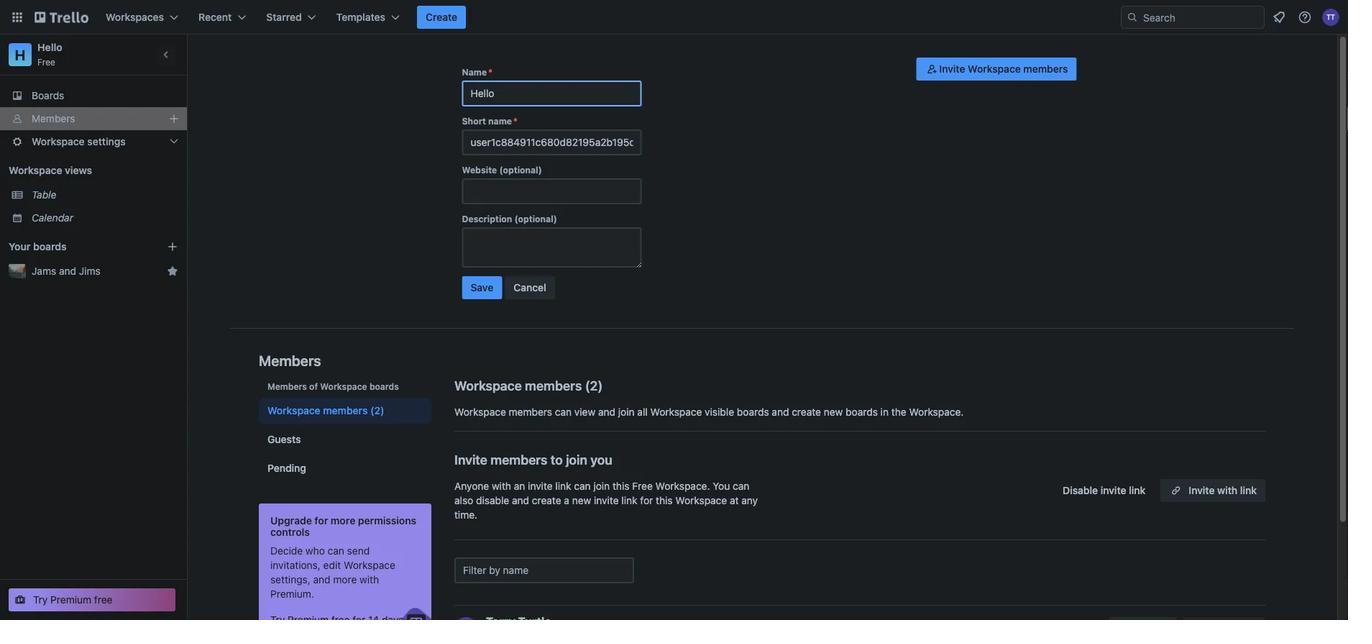 Task type: vqa. For each thing, say whether or not it's contained in the screenshot.
and within Anyone with an invite link can join this Free Workspace. You can also disable and create a new invite link for this Workspace at any time.
yes



Task type: describe. For each thing, give the bounding box(es) containing it.
of
[[309, 381, 318, 391]]

disable
[[476, 495, 509, 506]]

table link
[[32, 188, 178, 202]]

pending
[[268, 462, 306, 474]]

an
[[514, 480, 525, 492]]

search image
[[1127, 12, 1139, 23]]

try premium free button
[[9, 588, 176, 611]]

invite for invite members to join you
[[455, 452, 488, 467]]

free inside anyone with an invite link can join this free workspace. you can also disable and create a new invite link for this workspace at any time.
[[633, 480, 653, 492]]

any
[[742, 495, 758, 506]]

1 horizontal spatial create
[[792, 406, 822, 418]]

upgrade
[[270, 515, 312, 527]]

1 horizontal spatial invite
[[594, 495, 619, 506]]

for inside anyone with an invite link can join this free workspace. you can also disable and create a new invite link for this workspace at any time.
[[640, 495, 653, 506]]

0 vertical spatial more
[[331, 515, 356, 527]]

h link
[[9, 43, 32, 66]]

premium.
[[270, 588, 314, 600]]

try
[[33, 594, 48, 606]]

boards
[[32, 90, 64, 101]]

hello free
[[37, 41, 62, 67]]

invitations,
[[270, 559, 321, 571]]

cancel
[[514, 282, 547, 294]]

controls
[[270, 526, 310, 538]]

members of workspace boards
[[268, 381, 399, 391]]

2
[[590, 378, 598, 393]]

and inside 'upgrade for more permissions controls decide who can send invitations, edit workspace settings, and more with premium.'
[[313, 574, 331, 586]]

upgrade for more permissions controls decide who can send invitations, edit workspace settings, and more with premium.
[[270, 515, 417, 600]]

save button
[[462, 276, 502, 299]]

0 vertical spatial members
[[32, 113, 75, 124]]

invite members to join you
[[455, 452, 613, 467]]

a
[[564, 495, 570, 506]]

0 horizontal spatial *
[[489, 67, 493, 77]]

description (optional)
[[462, 214, 557, 224]]

description
[[462, 214, 512, 224]]

workspace inside button
[[968, 63, 1021, 75]]

anyone with an invite link can join this free workspace. you can also disable and create a new invite link for this workspace at any time.
[[455, 480, 758, 521]]

jams and jims
[[32, 265, 100, 277]]

and right view at the left bottom of the page
[[599, 406, 616, 418]]

visible
[[705, 406, 735, 418]]

views
[[65, 164, 92, 176]]

workspaces button
[[97, 6, 187, 29]]

short
[[462, 116, 486, 126]]

your boards with 1 items element
[[9, 238, 145, 255]]

guests
[[268, 433, 301, 445]]

0 notifications image
[[1271, 9, 1288, 26]]

disable invite link button
[[1055, 479, 1155, 502]]

cancel button
[[505, 276, 555, 299]]

members inside invite workspace members button
[[1024, 63, 1069, 75]]

0 horizontal spatial invite
[[528, 480, 553, 492]]

premium
[[50, 594, 91, 606]]

disable invite link
[[1063, 484, 1146, 496]]

recent button
[[190, 6, 255, 29]]

1 vertical spatial more
[[333, 574, 357, 586]]

(2)
[[370, 405, 384, 417]]

workspace inside anyone with an invite link can join this free workspace. you can also disable and create a new invite link for this workspace at any time.
[[676, 495, 727, 506]]

calendar link
[[32, 211, 178, 225]]

you
[[591, 452, 613, 467]]

( 2 )
[[585, 378, 603, 393]]

at
[[730, 495, 739, 506]]

time.
[[455, 509, 478, 521]]

with for anyone
[[492, 480, 511, 492]]

starred button
[[258, 6, 325, 29]]

name
[[462, 67, 487, 77]]

recent
[[199, 11, 232, 23]]

workspace inside 'upgrade for more permissions controls decide who can send invitations, edit workspace settings, and more with premium.'
[[344, 559, 396, 571]]

hello
[[37, 41, 62, 53]]

also
[[455, 495, 474, 506]]

1 vertical spatial members
[[259, 352, 321, 369]]

Search field
[[1139, 6, 1265, 28]]

workspace settings button
[[0, 130, 187, 153]]

short name *
[[462, 116, 518, 126]]

starred icon image
[[167, 265, 178, 277]]

invite for invite with link
[[1189, 484, 1215, 496]]

0 vertical spatial join
[[619, 406, 635, 418]]

primary element
[[0, 0, 1349, 35]]

1 horizontal spatial workspace.
[[910, 406, 964, 418]]

invite for invite workspace members
[[940, 63, 966, 75]]

settings,
[[270, 574, 311, 586]]

boards link
[[0, 84, 187, 107]]

free
[[94, 594, 113, 606]]

1 horizontal spatial workspace members
[[455, 378, 582, 393]]

anyone
[[455, 480, 489, 492]]

website
[[462, 165, 497, 175]]

boards up jams
[[33, 241, 67, 252]]

workspaces
[[106, 11, 164, 23]]

(optional) for website (optional)
[[500, 165, 542, 175]]

guests link
[[259, 427, 432, 452]]

invite workspace members button
[[917, 58, 1077, 81]]

invite with link button
[[1161, 479, 1266, 502]]



Task type: locate. For each thing, give the bounding box(es) containing it.
2 horizontal spatial join
[[619, 406, 635, 418]]

can up edit
[[328, 545, 345, 557]]

the
[[892, 406, 907, 418]]

0 vertical spatial create
[[792, 406, 822, 418]]

invite right 'an'
[[528, 480, 553, 492]]

members up of
[[259, 352, 321, 369]]

members
[[1024, 63, 1069, 75], [525, 378, 582, 393], [323, 405, 368, 417], [509, 406, 553, 418], [491, 452, 548, 467]]

None text field
[[462, 129, 642, 155]]

0 vertical spatial workspace members
[[455, 378, 582, 393]]

link
[[556, 480, 572, 492], [1130, 484, 1146, 496], [1241, 484, 1257, 496], [622, 495, 638, 506]]

with inside button
[[1218, 484, 1238, 496]]

boards
[[33, 241, 67, 252], [370, 381, 399, 391], [737, 406, 769, 418], [846, 406, 878, 418]]

0 horizontal spatial new
[[572, 495, 592, 506]]

1 horizontal spatial this
[[656, 495, 673, 506]]

and down edit
[[313, 574, 331, 586]]

invite
[[940, 63, 966, 75], [455, 452, 488, 467], [1189, 484, 1215, 496]]

1 horizontal spatial join
[[594, 480, 610, 492]]

for inside 'upgrade for more permissions controls decide who can send invitations, edit workspace settings, and more with premium.'
[[315, 515, 328, 527]]

boards up (2)
[[370, 381, 399, 391]]

all
[[638, 406, 648, 418]]

workspace settings
[[32, 136, 126, 147]]

1 vertical spatial for
[[315, 515, 328, 527]]

workspace members left (
[[455, 378, 582, 393]]

1 horizontal spatial *
[[514, 116, 518, 126]]

2 vertical spatial members
[[268, 381, 307, 391]]

invite workspace members
[[940, 63, 1069, 75]]

2 horizontal spatial with
[[1218, 484, 1238, 496]]

0 vertical spatial workspace.
[[910, 406, 964, 418]]

with inside 'upgrade for more permissions controls decide who can send invitations, edit workspace settings, and more with premium.'
[[360, 574, 379, 586]]

0 vertical spatial new
[[824, 406, 843, 418]]

create inside anyone with an invite link can join this free workspace. you can also disable and create a new invite link for this workspace at any time.
[[532, 495, 562, 506]]

2 vertical spatial invite
[[1189, 484, 1215, 496]]

open information menu image
[[1298, 10, 1313, 24]]

0 vertical spatial invite
[[940, 63, 966, 75]]

more up send
[[331, 515, 356, 527]]

free inside "hello free"
[[37, 57, 55, 67]]

add board image
[[167, 241, 178, 252]]

invite with link
[[1189, 484, 1257, 496]]

send
[[347, 545, 370, 557]]

free
[[37, 57, 55, 67], [633, 480, 653, 492]]

0 vertical spatial this
[[613, 480, 630, 492]]

members link
[[0, 107, 187, 130]]

can left view at the left bottom of the page
[[555, 406, 572, 418]]

0 vertical spatial (optional)
[[500, 165, 542, 175]]

can down you
[[574, 480, 591, 492]]

)
[[598, 378, 603, 393]]

0 horizontal spatial create
[[532, 495, 562, 506]]

hello link
[[37, 41, 62, 53]]

jams
[[32, 265, 56, 277]]

invite right the 'a'
[[594, 495, 619, 506]]

with inside anyone with an invite link can join this free workspace. you can also disable and create a new invite link for this workspace at any time.
[[492, 480, 511, 492]]

1 vertical spatial (optional)
[[515, 214, 557, 224]]

workspace. right the
[[910, 406, 964, 418]]

1 vertical spatial this
[[656, 495, 673, 506]]

1 vertical spatial *
[[514, 116, 518, 126]]

members left of
[[268, 381, 307, 391]]

1 vertical spatial join
[[566, 452, 588, 467]]

workspace navigation collapse icon image
[[157, 45, 177, 65]]

with for invite
[[1218, 484, 1238, 496]]

with
[[492, 480, 511, 492], [1218, 484, 1238, 496], [360, 574, 379, 586]]

boards right visible
[[737, 406, 769, 418]]

2 horizontal spatial invite
[[1101, 484, 1127, 496]]

0 vertical spatial free
[[37, 57, 55, 67]]

organizationdetailform element
[[462, 66, 642, 305]]

to
[[551, 452, 563, 467]]

(optional)
[[500, 165, 542, 175], [515, 214, 557, 224]]

0 vertical spatial *
[[489, 67, 493, 77]]

join down you
[[594, 480, 610, 492]]

and left the "jims" at the left of page
[[59, 265, 76, 277]]

can up at
[[733, 480, 750, 492]]

Filter by name text field
[[455, 558, 634, 583]]

0 horizontal spatial join
[[566, 452, 588, 467]]

0 horizontal spatial workspace.
[[656, 480, 710, 492]]

*
[[489, 67, 493, 77], [514, 116, 518, 126]]

invite
[[528, 480, 553, 492], [1101, 484, 1127, 496], [594, 495, 619, 506]]

pending link
[[259, 455, 432, 481]]

workspace inside popup button
[[32, 136, 85, 147]]

0 horizontal spatial for
[[315, 515, 328, 527]]

can inside 'upgrade for more permissions controls decide who can send invitations, edit workspace settings, and more with premium.'
[[328, 545, 345, 557]]

calendar
[[32, 212, 73, 224]]

decide
[[270, 545, 303, 557]]

in
[[881, 406, 889, 418]]

members down the boards
[[32, 113, 75, 124]]

workspace. inside anyone with an invite link can join this free workspace. you can also disable and create a new invite link for this workspace at any time.
[[656, 480, 710, 492]]

name
[[488, 116, 512, 126]]

(optional) for description (optional)
[[515, 214, 557, 224]]

jams and jims link
[[32, 264, 161, 278]]

name *
[[462, 67, 493, 77]]

0 vertical spatial for
[[640, 495, 653, 506]]

and
[[59, 265, 76, 277], [599, 406, 616, 418], [772, 406, 789, 418], [512, 495, 530, 506], [313, 574, 331, 586]]

1 vertical spatial new
[[572, 495, 592, 506]]

and down 'an'
[[512, 495, 530, 506]]

0 horizontal spatial this
[[613, 480, 630, 492]]

2 horizontal spatial invite
[[1189, 484, 1215, 496]]

create
[[426, 11, 458, 23]]

save
[[471, 282, 494, 294]]

1 vertical spatial free
[[633, 480, 653, 492]]

back to home image
[[35, 6, 88, 29]]

1 horizontal spatial free
[[633, 480, 653, 492]]

more
[[331, 515, 356, 527], [333, 574, 357, 586]]

None text field
[[462, 81, 642, 106], [462, 178, 642, 204], [462, 227, 642, 268], [462, 81, 642, 106], [462, 178, 642, 204], [462, 227, 642, 268]]

new
[[824, 406, 843, 418], [572, 495, 592, 506]]

2 vertical spatial join
[[594, 480, 610, 492]]

table
[[32, 189, 56, 201]]

switch to… image
[[10, 10, 24, 24]]

terry turtle (terryturtle) image
[[1323, 9, 1340, 26]]

view
[[575, 406, 596, 418]]

try premium free
[[33, 594, 113, 606]]

workspace views
[[9, 164, 92, 176]]

workspace members
[[455, 378, 582, 393], [268, 405, 368, 417]]

1 vertical spatial create
[[532, 495, 562, 506]]

1 vertical spatial invite
[[455, 452, 488, 467]]

disable
[[1063, 484, 1099, 496]]

boards left in
[[846, 406, 878, 418]]

1 horizontal spatial with
[[492, 480, 511, 492]]

1 vertical spatial workspace.
[[656, 480, 710, 492]]

create
[[792, 406, 822, 418], [532, 495, 562, 506]]

members
[[32, 113, 75, 124], [259, 352, 321, 369], [268, 381, 307, 391]]

workspace. left you
[[656, 480, 710, 492]]

join inside anyone with an invite link can join this free workspace. you can also disable and create a new invite link for this workspace at any time.
[[594, 480, 610, 492]]

and right visible
[[772, 406, 789, 418]]

for
[[640, 495, 653, 506], [315, 515, 328, 527]]

sm image
[[925, 62, 940, 76]]

(
[[585, 378, 590, 393]]

edit
[[323, 559, 341, 571]]

permissions
[[358, 515, 417, 527]]

1 horizontal spatial new
[[824, 406, 843, 418]]

you
[[713, 480, 730, 492]]

workspace members can view and join all workspace visible boards and create new boards in the workspace.
[[455, 406, 964, 418]]

invite inside button
[[1101, 484, 1127, 496]]

(optional) right website
[[500, 165, 542, 175]]

1 vertical spatial workspace members
[[268, 405, 368, 417]]

(optional) right description
[[515, 214, 557, 224]]

0 horizontal spatial workspace members
[[268, 405, 368, 417]]

settings
[[87, 136, 126, 147]]

more down edit
[[333, 574, 357, 586]]

0 horizontal spatial free
[[37, 57, 55, 67]]

starred
[[266, 11, 302, 23]]

invite right disable
[[1101, 484, 1127, 496]]

join
[[619, 406, 635, 418], [566, 452, 588, 467], [594, 480, 610, 492]]

1 horizontal spatial invite
[[940, 63, 966, 75]]

0 horizontal spatial invite
[[455, 452, 488, 467]]

jims
[[79, 265, 100, 277]]

1 horizontal spatial for
[[640, 495, 653, 506]]

templates button
[[328, 6, 409, 29]]

website (optional)
[[462, 165, 542, 175]]

your
[[9, 241, 31, 252]]

create button
[[417, 6, 466, 29]]

join left all
[[619, 406, 635, 418]]

new inside anyone with an invite link can join this free workspace. you can also disable and create a new invite link for this workspace at any time.
[[572, 495, 592, 506]]

new left in
[[824, 406, 843, 418]]

and inside anyone with an invite link can join this free workspace. you can also disable and create a new invite link for this workspace at any time.
[[512, 495, 530, 506]]

workspace members down of
[[268, 405, 368, 417]]

templates
[[336, 11, 386, 23]]

h
[[15, 46, 26, 63]]

new right the 'a'
[[572, 495, 592, 506]]

your boards
[[9, 241, 67, 252]]

0 horizontal spatial with
[[360, 574, 379, 586]]

who
[[306, 545, 325, 557]]

join right to
[[566, 452, 588, 467]]



